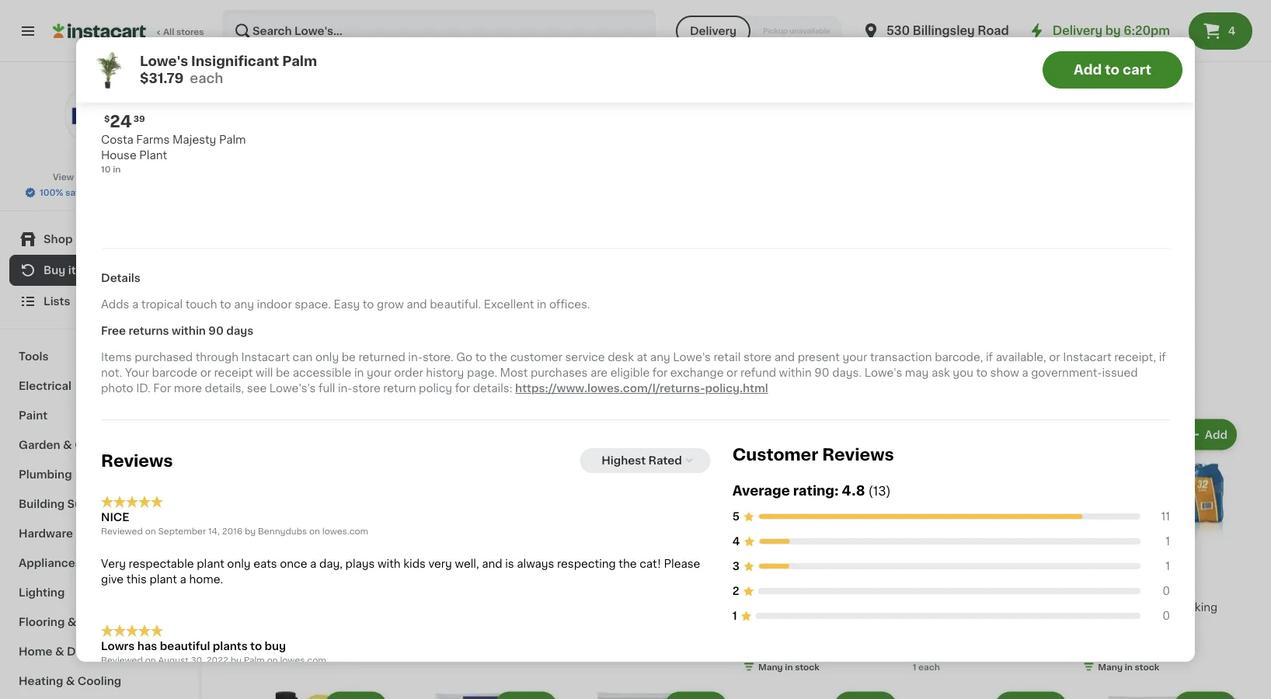 Task type: vqa. For each thing, say whether or not it's contained in the screenshot.
The In- to the left
yes



Task type: describe. For each thing, give the bounding box(es) containing it.
& for garden
[[63, 440, 72, 451]]

to inside add to cart button
[[1106, 63, 1120, 77]]

1 up purified
[[1166, 561, 1171, 572]]

100% satisfaction guarantee button
[[24, 183, 174, 199]]

lighting link
[[9, 578, 189, 608]]

sand
[[743, 618, 771, 629]]

any inside items purchased through instacart can only be returned in-store. go to the customer service desk at any lowe's retail store and present your transaction barcode, if available, or instacart receipt, if not. your barcode or receipt will be accessible in your order history page. most purchases are eligible for exchange or refund within 90 days. lowe's may ask you to show a government-issued photo id. for more details, see lowe's's full in-store return policy for details:
[[651, 352, 671, 363]]

90 inside items purchased through instacart can only be returned in-store. go to the customer service desk at any lowe's retail store and present your transaction barcode, if available, or instacart receipt, if not. your barcode or receipt will be accessible in your order history page. most purchases are eligible for exchange or refund within 90 days. lowe's may ask you to show a government-issued photo id. for more details, see lowe's's full in-store return policy for details:
[[815, 368, 830, 379]]

lowe's logo image
[[65, 81, 133, 149]]

items for items customers buy regularly
[[233, 368, 282, 384]]

0 vertical spatial store
[[744, 352, 772, 363]]

0 vertical spatial policy
[[109, 173, 136, 182]]

see
[[247, 383, 267, 394]]

sakrete 0.5 cubic feet play sand
[[743, 603, 894, 629]]

kids
[[404, 559, 426, 569]]

$ for costa farms majesty palm house plant
[[104, 114, 110, 123]]

add to cart
[[1074, 63, 1152, 77]]

satisfaction
[[65, 189, 118, 197]]

lowe's down transaction
[[865, 368, 903, 379]]

0.5
[[787, 603, 805, 613]]

oz
[[261, 648, 271, 656]]

will
[[256, 368, 273, 379]]

ask
[[932, 368, 951, 379]]

lowes.com inside lowrs has beautiful plants to buy reviewed on august 30, 2022 by palm on lowes.com
[[280, 656, 326, 665]]

plumbing
[[19, 470, 72, 480]]

buy it again
[[233, 88, 376, 110]]

24
[[110, 113, 132, 130]]

in down sakrete 0.5 cubic feet play sand
[[785, 663, 793, 672]]

1 vertical spatial your
[[367, 368, 392, 379]]

0 for 1
[[1163, 611, 1171, 622]]

6:20pm
[[1124, 25, 1171, 37]]

receipt,
[[1115, 352, 1157, 363]]

paint link
[[9, 401, 189, 431]]

may
[[906, 368, 929, 379]]

4 inside 4 button
[[1229, 26, 1236, 37]]

day,
[[319, 559, 343, 569]]

and inside items purchased through instacart can only be returned in-store. go to the customer service desk at any lowe's retail store and present your transaction barcode, if available, or instacart receipt, if not. your barcode or receipt will be accessible in your order history page. most purchases are eligible for exchange or refund within 90 days. lowe's may ask you to show a government-issued photo id. for more details, see lowe's's full in-store return policy for details:
[[775, 352, 795, 363]]

air
[[960, 634, 974, 645]]

please
[[664, 559, 701, 569]]

can
[[293, 352, 313, 363]]

https://www.lowes.com/l/returns-policy.html link
[[515, 383, 769, 394]]

1 vertical spatial be
[[276, 368, 290, 379]]

desk
[[608, 352, 634, 363]]

$ 6 39 for niagara
[[1086, 582, 1116, 598]]

0 vertical spatial plant
[[197, 559, 225, 569]]

adds
[[101, 299, 129, 310]]

0 horizontal spatial store
[[353, 383, 381, 394]]

and inside very respectable plant only eats once a day, plays with kids very well, and is always respecting the cat! please give this plant a home.
[[482, 559, 503, 569]]

0 vertical spatial appliances
[[19, 558, 81, 569]]

rated
[[649, 456, 682, 467]]

reviewed inside lowrs has beautiful plants to buy reviewed on august 30, 2022 by palm on lowes.com
[[101, 656, 143, 665]]

add for add
[[1206, 429, 1228, 440]]

are
[[591, 368, 608, 379]]

all stores
[[163, 28, 204, 36]]

1 stock from the left
[[795, 663, 820, 672]]

stores
[[176, 28, 204, 36]]

the inside very respectable plant only eats once a day, plays with kids very well, and is always respecting the cat! please give this plant a home.
[[619, 559, 637, 569]]

space.
[[295, 299, 331, 310]]

buy for buy it again
[[233, 88, 280, 110]]

1 left sand
[[733, 611, 737, 622]]

details
[[101, 273, 141, 284]]

0 vertical spatial in-
[[408, 352, 423, 363]]

is
[[505, 559, 514, 569]]

1 if from the left
[[986, 352, 994, 363]]

to right easy at the top of the page
[[363, 299, 374, 310]]

& for home
[[55, 647, 64, 658]]

palm inside lowrs has beautiful plants to buy reviewed on august 30, 2022 by palm on lowes.com
[[244, 656, 265, 665]]

adds a tropical touch to any indoor space. easy to grow and beautiful. excellent in offices.
[[101, 299, 590, 310]]

full
[[319, 383, 335, 394]]

delivery by 6:20pm
[[1053, 25, 1171, 37]]

receipt
[[214, 368, 253, 379]]

https://www.lowes.com/l/returns-policy.html
[[515, 383, 769, 394]]

0 horizontal spatial or
[[200, 368, 211, 379]]

0 horizontal spatial plant
[[150, 574, 177, 585]]

delivery for delivery
[[690, 26, 737, 37]]

only inside items purchased through instacart can only be returned in-store. go to the customer service desk at any lowe's retail store and present your transaction barcode, if available, or instacart receipt, if not. your barcode or receipt will be accessible in your order history page. most purchases are eligible for exchange or refund within 90 days. lowe's may ask you to show a government-issued photo id. for more details, see lowe's's full in-store return policy for details:
[[316, 352, 339, 363]]

average rating: 4.8 (13)
[[733, 485, 891, 498]]

https://www.lowes.com/l/returns-
[[515, 383, 705, 394]]

tile
[[79, 617, 99, 628]]

free
[[101, 326, 126, 337]]

hardware
[[19, 529, 73, 540]]

product group containing 189
[[913, 416, 1071, 674]]

flooring & tile
[[19, 617, 99, 628]]

0 vertical spatial for
[[653, 368, 668, 379]]

policy inside items purchased through instacart can only be returned in-store. go to the customer service desk at any lowe's retail store and present your transaction barcode, if available, or instacart receipt, if not. your barcode or receipt will be accessible in your order history page. most purchases are eligible for exchange or refund within 90 days. lowe's may ask you to show a government-issued photo id. for more details, see lowe's's full in-store return policy for details:
[[419, 383, 453, 394]]

shop
[[44, 234, 73, 245]]

on left the september
[[145, 527, 156, 536]]

0 horizontal spatial for
[[455, 383, 470, 394]]

lowe's up exchange
[[673, 352, 711, 363]]

delivery for delivery by 6:20pm
[[1053, 25, 1103, 37]]

a inside items purchased through instacart can only be returned in-store. go to the customer service desk at any lowe's retail store and present your transaction barcode, if available, or instacart receipt, if not. your barcode or receipt will be accessible in your order history page. most purchases are eligible for exchange or refund within 90 days. lowe's may ask you to show a government-issued photo id. for more details, see lowe's's full in-store return policy for details:
[[1023, 368, 1029, 379]]

530 billingsley road
[[887, 25, 1010, 37]]

exchange
[[671, 368, 724, 379]]

details,
[[205, 383, 244, 394]]

1 horizontal spatial or
[[727, 368, 738, 379]]

supplies
[[67, 499, 116, 510]]

excellent
[[484, 299, 534, 310]]

niagara purified drinking water
[[1083, 603, 1218, 629]]

0 vertical spatial your
[[843, 352, 868, 363]]

buy inside lowrs has beautiful plants to buy reviewed on august 30, 2022 by palm on lowes.com
[[265, 641, 286, 652]]

buy it again link
[[9, 255, 189, 286]]

to right touch
[[220, 299, 231, 310]]

2 stock from the left
[[1135, 663, 1160, 672]]

0 horizontal spatial 90
[[209, 326, 224, 337]]

0 horizontal spatial within
[[172, 326, 206, 337]]

your
[[125, 368, 149, 379]]

lowe's inside lowe's insignificant palm $31.79 each
[[140, 55, 188, 68]]

btu
[[949, 618, 971, 629]]

items customers buy regularly
[[233, 368, 497, 384]]

purchased
[[135, 352, 193, 363]]

100% satisfaction guarantee
[[40, 189, 165, 197]]

fl
[[253, 648, 259, 656]]

6 for sakrete
[[752, 582, 763, 598]]

all stores link
[[53, 9, 205, 53]]

details:
[[473, 383, 513, 394]]

rating:
[[793, 485, 839, 498]]

niagara
[[1083, 603, 1125, 613]]

2022
[[207, 656, 228, 665]]

11
[[1162, 512, 1171, 522]]

for inside ge appliances ahlc05ca 5,000 btu mechanical window air conditioner for small rooms
[[1045, 634, 1060, 645]]

you
[[953, 368, 974, 379]]

each inside product group
[[919, 663, 941, 672]]

issued
[[1103, 368, 1139, 379]]

$ 6 39 for sakrete
[[746, 582, 776, 598]]

4 button
[[1189, 12, 1253, 50]]

always
[[517, 559, 555, 569]]

costa farms majesty palm house plant 10 in
[[101, 134, 246, 173]]

2016
[[222, 527, 243, 536]]

on down has
[[145, 656, 156, 665]]

decor
[[67, 647, 101, 658]]

on right bennydubs
[[309, 527, 320, 536]]

on down the oz
[[267, 656, 278, 665]]

heating & cooling
[[19, 676, 121, 687]]

2 horizontal spatial or
[[1050, 352, 1061, 363]]

it
[[68, 265, 76, 276]]

again
[[79, 265, 109, 276]]

0 horizontal spatial in-
[[338, 383, 353, 394]]

cat!
[[640, 559, 662, 569]]

guarantee
[[120, 189, 165, 197]]

add button
[[1176, 421, 1236, 449]]

building supplies
[[19, 499, 116, 510]]

0 vertical spatial be
[[342, 352, 356, 363]]

30,
[[191, 656, 205, 665]]



Task type: locate. For each thing, give the bounding box(es) containing it.
bennydubs
[[258, 527, 307, 536]]

0 horizontal spatial by
[[231, 656, 242, 665]]

days
[[226, 326, 254, 337]]

nice
[[101, 512, 129, 523]]

0 horizontal spatial many
[[759, 663, 783, 672]]

palm right majesty
[[219, 134, 246, 145]]

only left eats
[[227, 559, 251, 569]]

show
[[991, 368, 1020, 379]]

1 vertical spatial palm
[[219, 134, 246, 145]]

delivery
[[1053, 25, 1103, 37], [690, 26, 737, 37]]

your down 'returned'
[[367, 368, 392, 379]]

$
[[104, 114, 110, 123], [746, 583, 752, 591], [916, 583, 922, 591], [1086, 583, 1092, 591]]

6 up niagara
[[1092, 582, 1103, 598]]

79
[[953, 583, 964, 591]]

2 horizontal spatial for
[[1045, 634, 1060, 645]]

building
[[19, 499, 65, 510]]

product group containing ★★★★★
[[233, 416, 391, 658]]

0 horizontal spatial and
[[407, 299, 427, 310]]

if up show
[[986, 352, 994, 363]]

0 horizontal spatial be
[[276, 368, 290, 379]]

& for heating
[[66, 676, 75, 687]]

1 horizontal spatial plant
[[197, 559, 225, 569]]

play
[[870, 603, 894, 613]]

in- up order
[[408, 352, 423, 363]]

39 for sakrete 0.5 cubic feet play sand
[[765, 583, 776, 591]]

reviewed down lowrs
[[101, 656, 143, 665]]

39 for niagara purified drinking water
[[1105, 583, 1116, 591]]

again
[[308, 88, 376, 110]]

order
[[394, 368, 424, 379]]

0 vertical spatial the
[[490, 352, 508, 363]]

lowe's inside lowe's link
[[80, 155, 119, 166]]

returns
[[129, 326, 169, 337]]

palm inside lowe's insignificant palm $31.79 each
[[282, 55, 317, 68]]

2 many in stock from the left
[[1099, 663, 1160, 672]]

1 vertical spatial reviewed
[[101, 656, 143, 665]]

through
[[196, 352, 239, 363]]

and right grow
[[407, 299, 427, 310]]

1 vertical spatial within
[[779, 368, 812, 379]]

1 horizontal spatial if
[[1160, 352, 1167, 363]]

plumbing link
[[9, 460, 189, 490]]

1 many in stock from the left
[[759, 663, 820, 672]]

for
[[153, 383, 171, 394]]

buy down 'returned'
[[382, 368, 415, 384]]

be up items customers buy regularly
[[342, 352, 356, 363]]

2 6 from the left
[[1092, 582, 1103, 598]]

lowe's
[[140, 55, 188, 68], [80, 155, 119, 166], [673, 352, 711, 363], [865, 368, 903, 379]]

the up most
[[490, 352, 508, 363]]

1 horizontal spatial for
[[653, 368, 668, 379]]

to left cart
[[1106, 63, 1120, 77]]

$ for niagara purified drinking water
[[1086, 583, 1092, 591]]

1 horizontal spatial 39
[[765, 583, 776, 591]]

4
[[1229, 26, 1236, 37], [733, 536, 740, 547]]

a left home.
[[180, 574, 186, 585]]

$ for ge appliances ahlc05ca 5,000 btu mechanical window air conditioner for small rooms
[[916, 583, 922, 591]]

be up lowe's's in the left bottom of the page
[[276, 368, 290, 379]]

0 vertical spatial each
[[190, 72, 223, 85]]

items purchased through instacart can only be returned in-store. go to the customer service desk at any lowe's retail store and present your transaction barcode, if available, or instacart receipt, if not. your barcode or receipt will be accessible in your order history page. most purchases are eligible for exchange or refund within 90 days. lowe's may ask you to show a government-issued photo id. for more details, see lowe's's full in-store return policy for details:
[[101, 352, 1167, 394]]

many down water
[[1099, 663, 1123, 672]]

each down the insignificant
[[190, 72, 223, 85]]

1 horizontal spatial the
[[619, 559, 637, 569]]

road
[[978, 25, 1010, 37]]

items inside items purchased through instacart can only be returned in-store. go to the customer service desk at any lowe's retail store and present your transaction barcode, if available, or instacart receipt, if not. your barcode or receipt will be accessible in your order history page. most purchases are eligible for exchange or refund within 90 days. lowe's may ask you to show a government-issued photo id. for more details, see lowe's's full in-store return policy for details:
[[101, 352, 132, 363]]

policy down 'history'
[[419, 383, 453, 394]]

0 vertical spatial reviewed
[[101, 527, 143, 536]]

lowes.com inside nice reviewed on september 14, 2016 by bennydubs on lowes.com
[[322, 527, 369, 536]]

1 horizontal spatial 90
[[815, 368, 830, 379]]

the left cat! at the right of page
[[619, 559, 637, 569]]

1 horizontal spatial many
[[1099, 663, 1123, 672]]

service
[[566, 352, 605, 363]]

home
[[19, 647, 52, 658]]

1 horizontal spatial store
[[744, 352, 772, 363]]

0 horizontal spatial many in stock
[[759, 663, 820, 672]]

in inside costa farms majesty palm house plant 10 in
[[113, 165, 121, 173]]

0 vertical spatial buy
[[233, 88, 280, 110]]

palm inside costa farms majesty palm house plant 10 in
[[219, 134, 246, 145]]

0 horizontal spatial instacart
[[241, 352, 290, 363]]

2 0 from the top
[[1163, 611, 1171, 622]]

$2.69 element
[[573, 580, 731, 600]]

0 horizontal spatial only
[[227, 559, 251, 569]]

respecting
[[557, 559, 616, 569]]

reviews down outdoors
[[101, 453, 173, 469]]

appliances up the btu
[[932, 603, 993, 613]]

policy down house
[[109, 173, 136, 182]]

$ up ge
[[916, 583, 922, 591]]

drinking
[[1173, 603, 1218, 613]]

0 horizontal spatial the
[[490, 352, 508, 363]]

1 horizontal spatial 6
[[1092, 582, 1103, 598]]

by inside nice reviewed on september 14, 2016 by bennydubs on lowes.com
[[245, 527, 256, 536]]

1 horizontal spatial stock
[[1135, 663, 1160, 672]]

a left "day,"
[[310, 559, 317, 569]]

1 vertical spatial only
[[227, 559, 251, 569]]

1 horizontal spatial each
[[919, 663, 941, 672]]

1 horizontal spatial instacart
[[1064, 352, 1112, 363]]

0 for 2
[[1163, 586, 1171, 597]]

0 horizontal spatial stock
[[795, 663, 820, 672]]

items for items purchased through instacart can only be returned in-store. go to the customer service desk at any lowe's retail store and present your transaction barcode, if available, or instacart receipt, if not. your barcode or receipt will be accessible in your order history page. most purchases are eligible for exchange or refund within 90 days. lowe's may ask you to show a government-issued photo id. for more details, see lowe's's full in-store return policy for details:
[[101, 352, 132, 363]]

1 horizontal spatial appliances
[[932, 603, 993, 613]]

all
[[163, 28, 174, 36]]

90 left days
[[209, 326, 224, 337]]

1 many from the left
[[759, 663, 783, 672]]

1 horizontal spatial by
[[245, 527, 256, 536]]

each down small
[[919, 663, 941, 672]]

instacart up 'government-'
[[1064, 352, 1112, 363]]

1
[[1166, 536, 1171, 547], [1166, 561, 1171, 572], [733, 611, 737, 622], [913, 663, 917, 672]]

to up the page.
[[476, 352, 487, 363]]

0 vertical spatial 4
[[1229, 26, 1236, 37]]

costa
[[101, 134, 134, 145]]

cubic
[[808, 603, 840, 613]]

4.8
[[842, 485, 866, 498]]

lowe's link
[[65, 81, 133, 168]]

appliances down hardware
[[19, 558, 81, 569]]

to inside lowrs has beautiful plants to buy reviewed on august 30, 2022 by palm on lowes.com
[[250, 641, 262, 652]]

instacart up will
[[241, 352, 290, 363]]

& right garden
[[63, 440, 72, 451]]

& for flooring
[[67, 617, 77, 628]]

government-
[[1032, 368, 1103, 379]]

buy for buy it again
[[44, 265, 66, 276]]

None search field
[[222, 9, 656, 53]]

1 vertical spatial 0
[[1163, 611, 1171, 622]]

1 $ 6 39 from the left
[[746, 582, 776, 598]]

by right 2016
[[245, 527, 256, 536]]

2 horizontal spatial and
[[775, 352, 795, 363]]

2 many from the left
[[1099, 663, 1123, 672]]

appliances inside ge appliances ahlc05ca 5,000 btu mechanical window air conditioner for small rooms
[[932, 603, 993, 613]]

& right the "home" on the left bottom
[[55, 647, 64, 658]]

0 vertical spatial and
[[407, 299, 427, 310]]

0 horizontal spatial appliances
[[19, 558, 81, 569]]

2 vertical spatial by
[[231, 656, 242, 665]]

lowe's up view pricing policy link
[[80, 155, 119, 166]]

0 vertical spatial by
[[1106, 25, 1121, 37]]

delivery inside button
[[690, 26, 737, 37]]

1 vertical spatial add
[[1206, 429, 1228, 440]]

mechanical
[[974, 618, 1037, 629]]

1 horizontal spatial buy
[[233, 88, 280, 110]]

1 vertical spatial 90
[[815, 368, 830, 379]]

1 horizontal spatial be
[[342, 352, 356, 363]]

reviewed inside nice reviewed on september 14, 2016 by bennydubs on lowes.com
[[101, 527, 143, 536]]

return
[[383, 383, 416, 394]]

cooling
[[78, 676, 121, 687]]

eats
[[254, 559, 277, 569]]

0 horizontal spatial 6
[[752, 582, 763, 598]]

any right at
[[651, 352, 671, 363]]

0 horizontal spatial items
[[101, 352, 132, 363]]

1 horizontal spatial buy
[[382, 368, 415, 384]]

store left 'return'
[[353, 383, 381, 394]]

1 horizontal spatial $ 6 39
[[1086, 582, 1116, 598]]

0 vertical spatial 0
[[1163, 586, 1171, 597]]

1 horizontal spatial in-
[[408, 352, 423, 363]]

& left cooling
[[66, 676, 75, 687]]

nice reviewed on september 14, 2016 by bennydubs on lowes.com
[[101, 512, 369, 536]]

2 vertical spatial palm
[[244, 656, 265, 665]]

if right receipt,
[[1160, 352, 1167, 363]]

for up https://www.lowes.com/l/returns-policy.html link
[[653, 368, 668, 379]]

1 vertical spatial for
[[455, 383, 470, 394]]

a down available,
[[1023, 368, 1029, 379]]

1 vertical spatial 4
[[733, 536, 740, 547]]

2 instacart from the left
[[1064, 352, 1112, 363]]

reviewed down nice
[[101, 527, 143, 536]]

give
[[101, 574, 124, 585]]

returned
[[359, 352, 406, 363]]

1 down small
[[913, 663, 917, 672]]

1 horizontal spatial policy
[[419, 383, 453, 394]]

tropical
[[141, 299, 183, 310]]

$ up costa
[[104, 114, 110, 123]]

1 horizontal spatial and
[[482, 559, 503, 569]]

2 horizontal spatial 39
[[1105, 583, 1116, 591]]

in down niagara purified drinking water
[[1125, 663, 1133, 672]]

0 horizontal spatial buy
[[265, 641, 286, 652]]

your up days.
[[843, 352, 868, 363]]

6 up the sakrete
[[752, 582, 763, 598]]

1 reviewed from the top
[[101, 527, 143, 536]]

house
[[101, 150, 137, 161]]

1 vertical spatial by
[[245, 527, 256, 536]]

within down present
[[779, 368, 812, 379]]

plays
[[346, 559, 375, 569]]

product group
[[233, 416, 391, 658], [403, 416, 561, 644], [573, 416, 731, 658], [743, 416, 901, 677], [913, 416, 1071, 674], [1083, 416, 1241, 677], [233, 689, 391, 700], [403, 689, 561, 700], [573, 689, 731, 700], [743, 689, 901, 700], [913, 689, 1071, 700], [1083, 689, 1241, 700]]

or up 'government-'
[[1050, 352, 1061, 363]]

ge appliances ahlc05ca 5,000 btu mechanical window air conditioner for small rooms
[[913, 603, 1060, 660]]

in
[[113, 165, 121, 173], [537, 299, 547, 310], [354, 368, 364, 379], [785, 663, 793, 672], [1125, 663, 1133, 672]]

respectable
[[129, 559, 194, 569]]

lowrs
[[101, 641, 135, 652]]

0 left the drinking
[[1163, 611, 1171, 622]]

ge
[[913, 603, 929, 613]]

0 vertical spatial add
[[1074, 63, 1103, 77]]

by down 18.5
[[231, 656, 242, 665]]

1 vertical spatial any
[[651, 352, 671, 363]]

1 0 from the top
[[1163, 586, 1171, 597]]

0 horizontal spatial $ 6 39
[[746, 582, 776, 598]]

$ 6 39 up the sakrete
[[746, 582, 776, 598]]

0 horizontal spatial any
[[234, 299, 254, 310]]

1 horizontal spatial add
[[1206, 429, 1228, 440]]

buy it again
[[44, 265, 109, 276]]

stock down niagara purified drinking water
[[1135, 663, 1160, 672]]

to right you
[[977, 368, 988, 379]]

sakrete
[[743, 603, 785, 613]]

39 for costa farms majesty palm house plant
[[133, 114, 145, 123]]

by left 6:20pm
[[1106, 25, 1121, 37]]

in right 10
[[113, 165, 121, 173]]

each inside lowe's insignificant palm $31.79 each
[[190, 72, 223, 85]]

instacart
[[241, 352, 290, 363], [1064, 352, 1112, 363]]

delivery by 6:20pm link
[[1028, 22, 1171, 40]]

add for add to cart
[[1074, 63, 1103, 77]]

1 horizontal spatial reviews
[[823, 447, 895, 463]]

service type group
[[676, 16, 843, 47]]

to right plants
[[250, 641, 262, 652]]

shop link
[[9, 224, 189, 255]]

$ inside $ 189 79
[[916, 583, 922, 591]]

customer
[[733, 447, 819, 463]]

1 down '11'
[[1166, 536, 1171, 547]]

0 horizontal spatial your
[[367, 368, 392, 379]]

this
[[127, 574, 147, 585]]

1 vertical spatial in-
[[338, 383, 353, 394]]

lowe's up the $31.79
[[140, 55, 188, 68]]

many
[[759, 663, 783, 672], [1099, 663, 1123, 672]]

0 horizontal spatial if
[[986, 352, 994, 363]]

2 vertical spatial for
[[1045, 634, 1060, 645]]

store up refund
[[744, 352, 772, 363]]

6 for niagara
[[1092, 582, 1103, 598]]

go
[[457, 352, 473, 363]]

0 horizontal spatial delivery
[[690, 26, 737, 37]]

reviews up 4.8 at the bottom of page
[[823, 447, 895, 463]]

$ 6 39 up niagara
[[1086, 582, 1116, 598]]

rooms
[[946, 649, 984, 660]]

for down 'history'
[[455, 383, 470, 394]]

highest
[[602, 456, 646, 467]]

stock down sakrete 0.5 cubic feet play sand
[[795, 663, 820, 672]]

palm down fl
[[244, 656, 265, 665]]

in-
[[408, 352, 423, 363], [338, 383, 353, 394]]

1 vertical spatial plant
[[150, 574, 177, 585]]

1 vertical spatial each
[[919, 663, 941, 672]]

paint
[[19, 410, 47, 421]]

1 vertical spatial buy
[[265, 641, 286, 652]]

in left offices.
[[537, 299, 547, 310]]

present
[[798, 352, 840, 363]]

0 horizontal spatial 4
[[733, 536, 740, 547]]

palm up buy it again
[[282, 55, 317, 68]]

6
[[752, 582, 763, 598], [1092, 582, 1103, 598]]

1 vertical spatial appliances
[[932, 603, 993, 613]]

90 down present
[[815, 368, 830, 379]]

& left tile
[[67, 617, 77, 628]]

39 right 24
[[133, 114, 145, 123]]

plants
[[213, 641, 248, 652]]

plant up home.
[[197, 559, 225, 569]]

0 horizontal spatial reviews
[[101, 453, 173, 469]]

by inside lowrs has beautiful plants to buy reviewed on august 30, 2022 by palm on lowes.com
[[231, 656, 242, 665]]

heating & cooling link
[[9, 667, 189, 697]]

feet
[[843, 603, 867, 613]]

$ inside $ 24 39
[[104, 114, 110, 123]]

2 if from the left
[[1160, 352, 1167, 363]]

0 vertical spatial lowes.com
[[322, 527, 369, 536]]

more
[[174, 383, 202, 394]]

many in stock down sand
[[759, 663, 820, 672]]

many in stock down water
[[1099, 663, 1160, 672]]

plant down respectable
[[150, 574, 177, 585]]

and left is
[[482, 559, 503, 569]]

1 horizontal spatial your
[[843, 352, 868, 363]]

any up days
[[234, 299, 254, 310]]

(13)
[[869, 486, 891, 498]]

highest rated
[[602, 456, 682, 467]]

a right adds
[[132, 299, 139, 310]]

$ for sakrete 0.5 cubic feet play sand
[[746, 583, 752, 591]]

barcode
[[152, 368, 198, 379]]

1 vertical spatial and
[[775, 352, 795, 363]]

refund
[[741, 368, 777, 379]]

$ up niagara
[[1086, 583, 1092, 591]]

appliances link
[[9, 549, 189, 578]]

1 horizontal spatial any
[[651, 352, 671, 363]]

home & decor
[[19, 647, 101, 658]]

water
[[1083, 618, 1115, 629]]

0 vertical spatial palm
[[282, 55, 317, 68]]

$ right 2 in the right bottom of the page
[[746, 583, 752, 591]]

39 up niagara
[[1105, 583, 1116, 591]]

2 reviewed from the top
[[101, 656, 143, 665]]

$ 24 39
[[104, 113, 145, 130]]

within inside items purchased through instacart can only be returned in-store. go to the customer service desk at any lowe's retail store and present your transaction barcode, if available, or instacart receipt, if not. your barcode or receipt will be accessible in your order history page. most purchases are eligible for exchange or refund within 90 days. lowe's may ask you to show a government-issued photo id. for more details, see lowe's's full in-store return policy for details:
[[779, 368, 812, 379]]

only up "accessible"
[[316, 352, 339, 363]]

the inside items purchased through instacart can only be returned in-store. go to the customer service desk at any lowe's retail store and present your transaction barcode, if available, or instacart receipt, if not. your barcode or receipt will be accessible in your order history page. most purchases are eligible for exchange or refund within 90 days. lowe's may ask you to show a government-issued photo id. for more details, see lowe's's full in-store return policy for details:
[[490, 352, 508, 363]]

530
[[887, 25, 910, 37]]

1 6 from the left
[[752, 582, 763, 598]]

0 vertical spatial buy
[[382, 368, 415, 384]]

lists
[[44, 296, 70, 307]]

0 vertical spatial within
[[172, 326, 206, 337]]

2 $ 6 39 from the left
[[1086, 582, 1116, 598]]

touch
[[186, 299, 217, 310]]

39 inside $ 24 39
[[133, 114, 145, 123]]

or up policy.html at the right bottom
[[727, 368, 738, 379]]

2 vertical spatial and
[[482, 559, 503, 569]]

september
[[158, 527, 206, 536]]

buy right fl
[[265, 641, 286, 652]]

add to cart button
[[1043, 51, 1183, 89]]

39 up the sakrete
[[765, 583, 776, 591]]

many down sand
[[759, 663, 783, 672]]

buy
[[382, 368, 415, 384], [265, 641, 286, 652]]

in down 'returned'
[[354, 368, 364, 379]]

1 instacart from the left
[[241, 352, 290, 363]]

instacart logo image
[[53, 22, 146, 40]]

in- right full
[[338, 383, 353, 394]]

policy.html
[[705, 383, 769, 394]]

beautiful.
[[430, 299, 481, 310]]

0 vertical spatial any
[[234, 299, 254, 310]]

$ 189 79
[[916, 582, 964, 598]]

within down touch
[[172, 326, 206, 337]]

be
[[342, 352, 356, 363], [276, 368, 290, 379]]

100%
[[40, 189, 63, 197]]

1 vertical spatial items
[[233, 368, 282, 384]]

for down ahlc05ca
[[1045, 634, 1060, 645]]

in inside items purchased through instacart can only be returned in-store. go to the customer service desk at any lowe's retail store and present your transaction barcode, if available, or instacart receipt, if not. your barcode or receipt will be accessible in your order history page. most purchases are eligible for exchange or refund within 90 days. lowe's may ask you to show a government-issued photo id. for more details, see lowe's's full in-store return policy for details:
[[354, 368, 364, 379]]

1 horizontal spatial within
[[779, 368, 812, 379]]

and up refund
[[775, 352, 795, 363]]

0 vertical spatial only
[[316, 352, 339, 363]]

1 vertical spatial store
[[353, 383, 381, 394]]

and
[[407, 299, 427, 310], [775, 352, 795, 363], [482, 559, 503, 569]]

only inside very respectable plant only eats once a day, plays with kids very well, and is always respecting the cat! please give this plant a home.
[[227, 559, 251, 569]]

or down through
[[200, 368, 211, 379]]



